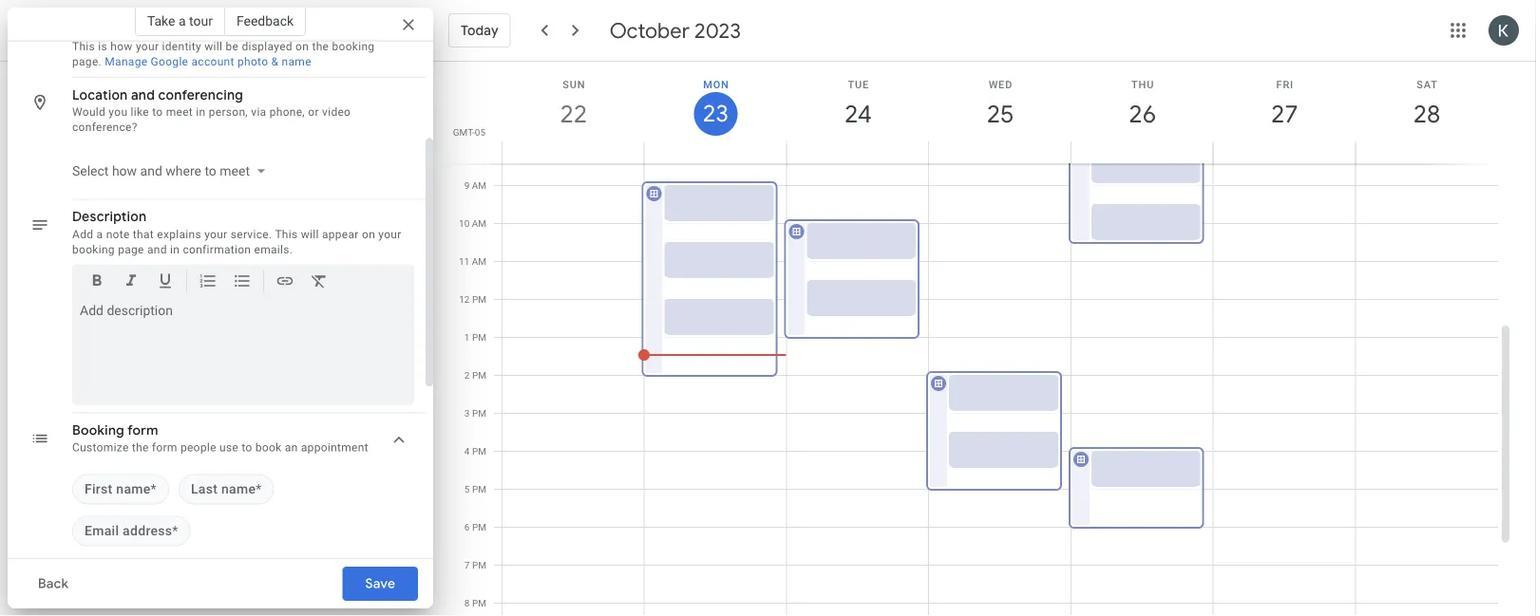 Task type: locate. For each thing, give the bounding box(es) containing it.
2
[[465, 370, 470, 382]]

pm right the 8
[[472, 598, 487, 610]]

meet
[[166, 106, 193, 119], [220, 163, 250, 179]]

appointment
[[301, 442, 369, 455]]

your right appear
[[379, 228, 402, 241]]

7
[[465, 560, 470, 572]]

3 pm
[[465, 408, 487, 420]]

9
[[464, 180, 470, 191]]

gmt-
[[453, 126, 475, 138]]

0 horizontal spatial in
[[170, 243, 180, 257]]

tuesday, october 24 element
[[837, 92, 880, 136]]

2 horizontal spatial to
[[242, 442, 252, 455]]

book
[[255, 442, 282, 455]]

0 horizontal spatial on
[[296, 40, 309, 54]]

list item containing first name
[[72, 475, 169, 506]]

italic image
[[122, 272, 141, 294]]

or
[[308, 106, 319, 119]]

will inside this is how your identity will be displayed on the booking page.
[[205, 40, 223, 54]]

1 vertical spatial to
[[205, 163, 217, 179]]

* for last name
[[256, 482, 262, 498]]

0 horizontal spatial your
[[136, 40, 159, 54]]

pm right 4
[[472, 446, 487, 458]]

on right appear
[[362, 228, 375, 241]]

8 pm from the top
[[472, 560, 487, 572]]

1 horizontal spatial in
[[196, 106, 206, 119]]

be
[[226, 40, 239, 54]]

to
[[152, 106, 163, 119], [205, 163, 217, 179], [242, 442, 252, 455]]

booking up video
[[332, 40, 375, 54]]

1 vertical spatial meet
[[220, 163, 250, 179]]

the right the customize
[[132, 442, 149, 455]]

&
[[271, 56, 279, 69]]

the right displayed
[[312, 40, 329, 54]]

pm right the 7
[[472, 560, 487, 572]]

october
[[610, 17, 690, 44]]

0 vertical spatial a
[[179, 13, 186, 29]]

will inside description add a note that explains your service. this will appear on your booking page and in confirmation emails.
[[301, 228, 319, 241]]

wed 25
[[986, 78, 1013, 130]]

last name *
[[191, 482, 262, 498]]

your up confirmation
[[204, 228, 228, 241]]

email
[[85, 524, 119, 540]]

use
[[220, 442, 239, 455]]

like
[[131, 106, 149, 119]]

how
[[111, 40, 133, 54], [112, 163, 137, 179]]

0 horizontal spatial the
[[132, 442, 149, 455]]

* for first name
[[151, 482, 157, 498]]

pm right 12
[[472, 294, 487, 306]]

bold image
[[87, 272, 106, 294]]

booking form customize the form people use to book an appointment
[[72, 423, 369, 455]]

0 vertical spatial booking
[[332, 40, 375, 54]]

meet down the 'conferencing'
[[166, 106, 193, 119]]

how right select
[[112, 163, 137, 179]]

meet inside popup button
[[220, 163, 250, 179]]

am right 11
[[472, 256, 487, 268]]

name right first
[[116, 482, 151, 498]]

this up emails. at top left
[[275, 228, 298, 241]]

1 vertical spatial will
[[301, 228, 319, 241]]

insert link image
[[276, 272, 295, 294]]

grid
[[441, 62, 1514, 617]]

list item up email address *
[[72, 475, 169, 506]]

and
[[131, 87, 155, 104], [140, 163, 162, 179], [147, 243, 167, 257]]

appear
[[322, 228, 359, 241]]

pm right 6
[[472, 522, 487, 534]]

booking down 'add'
[[72, 243, 115, 257]]

5 pm from the top
[[472, 446, 487, 458]]

location
[[72, 87, 128, 104]]

gmt-05
[[453, 126, 486, 138]]

and inside popup button
[[140, 163, 162, 179]]

numbered list image
[[199, 272, 218, 294]]

1 horizontal spatial name
[[221, 482, 256, 498]]

1 horizontal spatial the
[[312, 40, 329, 54]]

a left tour
[[179, 13, 186, 29]]

0 vertical spatial meet
[[166, 106, 193, 119]]

0 vertical spatial on
[[296, 40, 309, 54]]

underline image
[[156, 272, 175, 294]]

7 pm from the top
[[472, 522, 487, 534]]

6
[[465, 522, 470, 534]]

pm for 7 pm
[[472, 560, 487, 572]]

pm right 2
[[472, 370, 487, 382]]

1 horizontal spatial a
[[179, 13, 186, 29]]

0 vertical spatial how
[[111, 40, 133, 54]]

will left appear
[[301, 228, 319, 241]]

1 vertical spatial booking
[[72, 243, 115, 257]]

confirmation
[[183, 243, 251, 257]]

conference?
[[72, 121, 137, 134]]

2 vertical spatial to
[[242, 442, 252, 455]]

am for 11 am
[[472, 256, 487, 268]]

how up manage
[[111, 40, 133, 54]]

1 horizontal spatial to
[[205, 163, 217, 179]]

1 horizontal spatial meet
[[220, 163, 250, 179]]

and left "where"
[[140, 163, 162, 179]]

name right &
[[282, 56, 312, 69]]

2 am from the top
[[472, 218, 487, 230]]

pm for 4 pm
[[472, 446, 487, 458]]

in inside 'location and conferencing would you like to meet in person, via phone, or video conference?'
[[196, 106, 206, 119]]

feedback
[[237, 13, 294, 29]]

6 pm from the top
[[472, 484, 487, 496]]

1 vertical spatial a
[[96, 228, 103, 241]]

location and conferencing would you like to meet in person, via phone, or video conference?
[[72, 87, 351, 134]]

and up the like
[[131, 87, 155, 104]]

pm right 5
[[472, 484, 487, 496]]

10
[[459, 218, 470, 230]]

0 horizontal spatial to
[[152, 106, 163, 119]]

manage google account photo & name link
[[105, 56, 312, 69]]

list item down first name *
[[72, 517, 191, 547]]

8
[[465, 598, 470, 610]]

to right the like
[[152, 106, 163, 119]]

3 am from the top
[[472, 256, 487, 268]]

1 horizontal spatial *
[[172, 524, 178, 540]]

4 pm from the top
[[472, 408, 487, 420]]

2 horizontal spatial *
[[256, 482, 262, 498]]

0 horizontal spatial name
[[116, 482, 151, 498]]

5
[[465, 484, 470, 496]]

tue
[[848, 78, 869, 90]]

1 vertical spatial the
[[132, 442, 149, 455]]

0 vertical spatial the
[[312, 40, 329, 54]]

*
[[151, 482, 157, 498], [256, 482, 262, 498], [172, 524, 178, 540]]

this up page.
[[72, 40, 95, 54]]

an
[[285, 442, 298, 455]]

am right 9
[[472, 180, 487, 191]]

a right 'add'
[[96, 228, 103, 241]]

3
[[465, 408, 470, 420]]

to right "where"
[[205, 163, 217, 179]]

form left people
[[152, 442, 177, 455]]

form right booking
[[127, 423, 158, 440]]

thu
[[1132, 78, 1155, 90]]

on right displayed
[[296, 40, 309, 54]]

in down explains
[[170, 243, 180, 257]]

booking inside description add a note that explains your service. this will appear on your booking page and in confirmation emails.
[[72, 243, 115, 257]]

1 vertical spatial am
[[472, 218, 487, 230]]

0 vertical spatial to
[[152, 106, 163, 119]]

1 vertical spatial this
[[275, 228, 298, 241]]

in down the 'conferencing'
[[196, 106, 206, 119]]

2 horizontal spatial name
[[282, 56, 312, 69]]

0 horizontal spatial meet
[[166, 106, 193, 119]]

to right use
[[242, 442, 252, 455]]

and inside 'location and conferencing would you like to meet in person, via phone, or video conference?'
[[131, 87, 155, 104]]

1 horizontal spatial on
[[362, 228, 375, 241]]

the
[[312, 40, 329, 54], [132, 442, 149, 455]]

2 pm from the top
[[472, 332, 487, 344]]

select
[[72, 163, 109, 179]]

6 pm
[[465, 522, 487, 534]]

sunday, october 22 element
[[552, 92, 596, 136]]

name right last on the left bottom of page
[[221, 482, 256, 498]]

* for email address
[[172, 524, 178, 540]]

name
[[282, 56, 312, 69], [116, 482, 151, 498], [221, 482, 256, 498]]

0 horizontal spatial a
[[96, 228, 103, 241]]

pm right 1
[[472, 332, 487, 344]]

thu 26
[[1128, 78, 1155, 130]]

a inside description add a note that explains your service. this will appear on your booking page and in confirmation emails.
[[96, 228, 103, 241]]

2 vertical spatial am
[[472, 256, 487, 268]]

27 column header
[[1213, 62, 1356, 164]]

on
[[296, 40, 309, 54], [362, 228, 375, 241]]

meet right "where"
[[220, 163, 250, 179]]

pm for 2 pm
[[472, 370, 487, 382]]

2 vertical spatial and
[[147, 243, 167, 257]]

0 vertical spatial will
[[205, 40, 223, 54]]

remove formatting image
[[310, 272, 329, 294]]

0 vertical spatial and
[[131, 87, 155, 104]]

am right 10
[[472, 218, 487, 230]]

list item down use
[[179, 475, 274, 506]]

1 am from the top
[[472, 180, 487, 191]]

12
[[459, 294, 470, 306]]

your up manage
[[136, 40, 159, 54]]

saturday, october 28 element
[[1406, 92, 1449, 136]]

12 pm
[[459, 294, 487, 306]]

email address *
[[85, 524, 178, 540]]

0 horizontal spatial this
[[72, 40, 95, 54]]

1 horizontal spatial will
[[301, 228, 319, 241]]

1 horizontal spatial this
[[275, 228, 298, 241]]

the inside this is how your identity will be displayed on the booking page.
[[312, 40, 329, 54]]

pm right the 3
[[472, 408, 487, 420]]

service.
[[231, 228, 272, 241]]

manage google account photo & name
[[105, 56, 312, 69]]

9 pm from the top
[[472, 598, 487, 610]]

1 vertical spatial how
[[112, 163, 137, 179]]

0 horizontal spatial booking
[[72, 243, 115, 257]]

0 vertical spatial in
[[196, 106, 206, 119]]

1 vertical spatial in
[[170, 243, 180, 257]]

0 horizontal spatial will
[[205, 40, 223, 54]]

1 horizontal spatial booking
[[332, 40, 375, 54]]

will
[[205, 40, 223, 54], [301, 228, 319, 241]]

1 pm from the top
[[472, 294, 487, 306]]

last
[[191, 482, 218, 498]]

25
[[986, 98, 1013, 130]]

2 horizontal spatial your
[[379, 228, 402, 241]]

1 vertical spatial and
[[140, 163, 162, 179]]

0 vertical spatial am
[[472, 180, 487, 191]]

in
[[196, 106, 206, 119], [170, 243, 180, 257]]

0 horizontal spatial *
[[151, 482, 157, 498]]

0 vertical spatial this
[[72, 40, 95, 54]]

fri
[[1277, 78, 1294, 90]]

pm
[[472, 294, 487, 306], [472, 332, 487, 344], [472, 370, 487, 382], [472, 408, 487, 420], [472, 446, 487, 458], [472, 484, 487, 496], [472, 522, 487, 534], [472, 560, 487, 572], [472, 598, 487, 610]]

22 column header
[[502, 62, 645, 164]]

will up account
[[205, 40, 223, 54]]

pm for 6 pm
[[472, 522, 487, 534]]

and down that
[[147, 243, 167, 257]]

list item
[[72, 475, 169, 506], [179, 475, 274, 506], [72, 517, 191, 547]]

3 pm from the top
[[472, 370, 487, 382]]

1 vertical spatial on
[[362, 228, 375, 241]]



Task type: describe. For each thing, give the bounding box(es) containing it.
in inside description add a note that explains your service. this will appear on your booking page and in confirmation emails.
[[170, 243, 180, 257]]

23
[[702, 99, 728, 129]]

select how and where to meet button
[[65, 154, 273, 189]]

1 pm
[[465, 332, 487, 344]]

person,
[[209, 106, 248, 119]]

pm for 8 pm
[[472, 598, 487, 610]]

identity
[[162, 40, 201, 54]]

am for 10 am
[[472, 218, 487, 230]]

address
[[123, 524, 172, 540]]

wednesday, october 25 element
[[979, 92, 1023, 136]]

name for first name *
[[116, 482, 151, 498]]

that
[[133, 228, 154, 241]]

to inside popup button
[[205, 163, 217, 179]]

1
[[465, 332, 470, 344]]

on inside description add a note that explains your service. this will appear on your booking page and in confirmation emails.
[[362, 228, 375, 241]]

9 am
[[464, 180, 487, 191]]

mon
[[703, 78, 730, 90]]

grid containing 22
[[441, 62, 1514, 617]]

take a tour
[[147, 13, 213, 29]]

10 am
[[459, 218, 487, 230]]

first
[[85, 482, 113, 498]]

how inside this is how your identity will be displayed on the booking page.
[[111, 40, 133, 54]]

fri 27
[[1270, 78, 1298, 130]]

to inside booking form customize the form people use to book an appointment
[[242, 442, 252, 455]]

11
[[459, 256, 470, 268]]

account
[[192, 56, 234, 69]]

26
[[1128, 98, 1155, 130]]

sun 22
[[559, 78, 586, 130]]

note
[[106, 228, 130, 241]]

26 column header
[[1071, 62, 1214, 164]]

on inside this is how your identity will be displayed on the booking page.
[[296, 40, 309, 54]]

take
[[147, 13, 175, 29]]

name for last name *
[[221, 482, 256, 498]]

sat 28
[[1413, 78, 1440, 130]]

this inside description add a note that explains your service. this will appear on your booking page and in confirmation emails.
[[275, 228, 298, 241]]

october 2023
[[610, 17, 741, 44]]

select how and where to meet
[[72, 163, 250, 179]]

video
[[322, 106, 351, 119]]

monday, october 23, today element
[[694, 92, 738, 136]]

23 column header
[[644, 62, 787, 164]]

back
[[38, 576, 69, 593]]

add
[[72, 228, 93, 241]]

booking inside this is how your identity will be displayed on the booking page.
[[332, 40, 375, 54]]

list item containing email address
[[72, 517, 191, 547]]

friday, october 27 element
[[1263, 92, 1307, 136]]

meet inside 'location and conferencing would you like to meet in person, via phone, or video conference?'
[[166, 106, 193, 119]]

4
[[465, 446, 470, 458]]

am for 9 am
[[472, 180, 487, 191]]

today
[[461, 22, 499, 39]]

mon 23
[[702, 78, 730, 129]]

pm for 12 pm
[[472, 294, 487, 306]]

displayed
[[242, 40, 293, 54]]

photo
[[238, 56, 268, 69]]

formatting options toolbar
[[72, 265, 414, 306]]

how inside select how and where to meet popup button
[[112, 163, 137, 179]]

4 pm
[[465, 446, 487, 458]]

22
[[559, 98, 586, 130]]

would
[[72, 106, 106, 119]]

list item containing last name
[[179, 475, 274, 506]]

wed
[[989, 78, 1013, 90]]

to inside 'location and conferencing would you like to meet in person, via phone, or video conference?'
[[152, 106, 163, 119]]

conferencing
[[158, 87, 243, 104]]

11 am
[[459, 256, 487, 268]]

7 pm
[[465, 560, 487, 572]]

booking
[[72, 423, 124, 440]]

a inside button
[[179, 13, 186, 29]]

phone,
[[270, 106, 305, 119]]

sun
[[563, 78, 586, 90]]

pm for 3 pm
[[472, 408, 487, 420]]

1 horizontal spatial your
[[204, 228, 228, 241]]

the inside booking form customize the form people use to book an appointment
[[132, 442, 149, 455]]

people
[[181, 442, 216, 455]]

page.
[[72, 56, 102, 69]]

tue 24
[[844, 78, 871, 130]]

via
[[251, 106, 267, 119]]

pm for 1 pm
[[472, 332, 487, 344]]

bulleted list image
[[233, 272, 252, 294]]

pm for 5 pm
[[472, 484, 487, 496]]

page
[[118, 243, 144, 257]]

27
[[1270, 98, 1298, 130]]

sat
[[1417, 78, 1439, 90]]

manage
[[105, 56, 148, 69]]

5 pm
[[465, 484, 487, 496]]

explains
[[157, 228, 201, 241]]

05
[[475, 126, 486, 138]]

this inside this is how your identity will be displayed on the booking page.
[[72, 40, 95, 54]]

back button
[[23, 562, 84, 607]]

description
[[72, 209, 147, 226]]

tour
[[189, 13, 213, 29]]

24 column header
[[786, 62, 930, 164]]

where
[[166, 163, 201, 179]]

and inside description add a note that explains your service. this will appear on your booking page and in confirmation emails.
[[147, 243, 167, 257]]

today button
[[449, 8, 511, 53]]

take a tour button
[[135, 6, 225, 36]]

first name *
[[85, 482, 157, 498]]

24
[[844, 98, 871, 130]]

2 pm
[[465, 370, 487, 382]]

28
[[1413, 98, 1440, 130]]

description add a note that explains your service. this will appear on your booking page and in confirmation emails.
[[72, 209, 402, 257]]

google
[[151, 56, 188, 69]]

thursday, october 26 element
[[1121, 92, 1165, 136]]

2023
[[695, 17, 741, 44]]

8 pm
[[465, 598, 487, 610]]

25 column header
[[929, 62, 1072, 164]]

this is how your identity will be displayed on the booking page.
[[72, 40, 375, 69]]

0 vertical spatial form
[[127, 423, 158, 440]]

28 column header
[[1355, 62, 1499, 164]]

is
[[98, 40, 107, 54]]

Description text field
[[80, 303, 407, 398]]

customize
[[72, 442, 129, 455]]

feedback button
[[225, 6, 306, 36]]

your inside this is how your identity will be displayed on the booking page.
[[136, 40, 159, 54]]

1 vertical spatial form
[[152, 442, 177, 455]]

emails.
[[254, 243, 293, 257]]



Task type: vqa. For each thing, say whether or not it's contained in the screenshot.
the "Support Menu" icon
no



